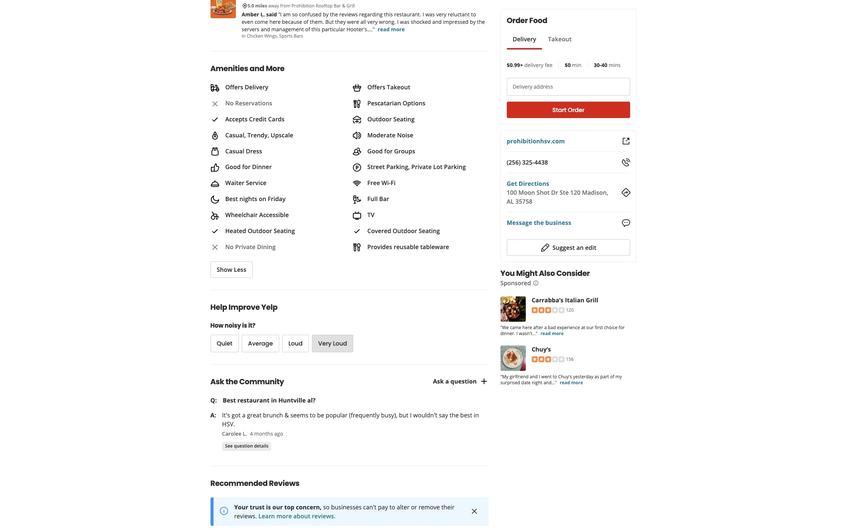 Task type: locate. For each thing, give the bounding box(es) containing it.
0 vertical spatial our
[[587, 325, 594, 331]]

325-
[[522, 158, 535, 167]]

offers for offers takeout
[[367, 83, 385, 91]]

seating down the accessible at the left
[[274, 227, 295, 235]]

seating up tableware
[[419, 227, 440, 235]]

ask the community
[[210, 377, 284, 387]]

suggest
[[553, 244, 575, 252]]

our left the top
[[272, 503, 283, 512]]

1 horizontal spatial this
[[384, 11, 393, 18]]

best up it's
[[223, 396, 236, 405]]

1 24 checkmark v2 image from the left
[[210, 227, 219, 236]]

read up chuy's link
[[541, 330, 551, 337]]

2 horizontal spatial for
[[619, 325, 625, 331]]

1 vertical spatial for
[[242, 163, 251, 171]]

to
[[471, 11, 476, 18], [553, 374, 557, 380], [310, 411, 316, 420], [390, 503, 395, 512]]

private left lot
[[411, 163, 432, 171]]

to inside so businesses can't pay to alter or remove their reviews.
[[390, 503, 395, 512]]

1 vertical spatial private
[[235, 243, 256, 251]]

sports
[[279, 33, 293, 39]]

24 close v2 image
[[210, 99, 219, 108], [210, 243, 219, 252]]

casual
[[225, 147, 244, 155]]

to right reluctant at the right of the page
[[471, 11, 476, 18]]

good up street
[[367, 147, 383, 155]]

1 horizontal spatial is
[[266, 503, 271, 512]]

trendy,
[[247, 131, 269, 139]]

read
[[378, 26, 390, 33], [541, 330, 551, 337], [560, 380, 570, 386]]

0 horizontal spatial read
[[378, 26, 390, 33]]

see
[[225, 443, 233, 450]]

tab list
[[507, 35, 578, 50]]

all
[[361, 18, 366, 25]]

3 star rating image for chuy's
[[532, 357, 565, 363]]

takeout up pescatarian options
[[387, 83, 410, 91]]

very down regarding
[[367, 18, 378, 25]]

offers up "pescatarian"
[[367, 83, 385, 91]]

is inside info alert
[[266, 503, 271, 512]]

1 vertical spatial grill
[[586, 296, 599, 304]]

read right and…"
[[560, 380, 570, 386]]

1 horizontal spatial grill
[[586, 296, 599, 304]]

ask up say
[[433, 378, 444, 386]]

average
[[248, 339, 273, 348]]

more for carrabba's italian grill the read more link
[[552, 330, 564, 337]]

so right the concern,
[[323, 503, 330, 512]]

i inside "we came here after a bad experience at our first choice for dinner. i wasn't…"
[[517, 330, 518, 337]]

show
[[217, 266, 232, 274]]

their
[[441, 503, 455, 512]]

was
[[425, 11, 435, 18], [400, 18, 409, 25]]

0 vertical spatial in
[[242, 33, 246, 39]]

1 vertical spatial a
[[445, 378, 449, 386]]

1 horizontal spatial private
[[411, 163, 432, 171]]

dinner.
[[501, 330, 516, 337]]

to inside "my girlfriend and i went to chuy's yesterday as part of my surprised date night and…"
[[553, 374, 557, 380]]

0 horizontal spatial this
[[312, 26, 320, 33]]

1 24 close v2 image from the top
[[210, 99, 219, 108]]

a:
[[210, 411, 216, 420]]

i right but at the left bottom of page
[[410, 411, 412, 420]]

24 checkmark v2 image
[[210, 227, 219, 236], [353, 227, 361, 236]]

0 horizontal spatial order
[[507, 15, 528, 26]]

read for chuy's
[[560, 380, 570, 386]]

reservations
[[235, 99, 272, 107]]

hooter's.…"
[[347, 26, 375, 33]]

read more link right and…"
[[560, 380, 583, 386]]

24 close v2 image for no private dining
[[210, 243, 219, 252]]

for right choice
[[619, 325, 625, 331]]

l. up 'come'
[[261, 11, 265, 18]]

0 vertical spatial here
[[270, 18, 281, 25]]

and left went
[[530, 374, 538, 380]]

1 vertical spatial read
[[541, 330, 551, 337]]

after
[[533, 325, 543, 331]]

1 no from the top
[[225, 99, 234, 107]]

friday
[[268, 195, 286, 203]]

concern,
[[296, 503, 322, 512]]

2 24 close v2 image from the top
[[210, 243, 219, 252]]

for left dinner
[[242, 163, 251, 171]]

2 horizontal spatial seating
[[419, 227, 440, 235]]

& inside the 'it's got a great brunch & seems to be popular (frequently busy), but i wouldn't say the best in hsv. carolee l. 4 months ago'
[[285, 411, 289, 420]]

0 vertical spatial read
[[378, 26, 390, 33]]

group
[[210, 335, 436, 352]]

1 vertical spatial takeout
[[387, 83, 410, 91]]

grill up reviews
[[347, 3, 355, 9]]

2 vertical spatial read more
[[560, 380, 583, 386]]

1 horizontal spatial reviews.
[[312, 512, 336, 521]]

0 horizontal spatial good
[[225, 163, 241, 171]]

0 horizontal spatial our
[[272, 503, 283, 512]]

2 vertical spatial read more link
[[560, 380, 583, 386]]

they
[[335, 18, 346, 25]]

1 horizontal spatial bar
[[379, 195, 389, 203]]

best inside ask the community element
[[223, 396, 236, 405]]

2 horizontal spatial read
[[560, 380, 570, 386]]

0 horizontal spatial offers
[[225, 83, 243, 91]]

0 vertical spatial takeout
[[548, 35, 572, 43]]

i inside the 'it's got a great brunch & seems to be popular (frequently busy), but i wouldn't say the best in hsv. carolee l. 4 months ago'
[[410, 411, 412, 420]]

read down wrong.
[[378, 26, 390, 33]]

24 checkmark v2 image down 24 television v2 image
[[353, 227, 361, 236]]

offers down amenities
[[225, 83, 243, 91]]

1 reviews. from the left
[[234, 512, 257, 521]]

seating for covered outdoor seating
[[419, 227, 440, 235]]

0 horizontal spatial outdoor
[[248, 227, 272, 235]]

alter
[[397, 503, 410, 512]]

0 vertical spatial 24 close v2 image
[[210, 99, 219, 108]]

0 vertical spatial l.
[[261, 11, 265, 18]]

read for carrabba's italian grill
[[541, 330, 551, 337]]

24 directions v2 image
[[622, 188, 630, 197]]

confused
[[299, 11, 322, 18]]

less
[[234, 266, 246, 274]]

in up brunch
[[271, 396, 277, 405]]

so inside "i am so confused by the reviews regarding this restaurant. i was very reluctant to even come here because of them. but they were all very wrong. i was shocked and impressed by the servers and management of this particular hooter's.…"
[[292, 11, 298, 18]]

l. inside the 'it's got a great brunch & seems to be popular (frequently busy), but i wouldn't say the best in hsv. carolee l. 4 months ago'
[[243, 430, 247, 437]]

1 vertical spatial good
[[225, 163, 241, 171]]

1 vertical spatial so
[[323, 503, 330, 512]]

1 vertical spatial l.
[[243, 430, 247, 437]]

2 vertical spatial read
[[560, 380, 570, 386]]

this
[[384, 11, 393, 18], [312, 26, 320, 33]]

1 offers from the left
[[225, 83, 243, 91]]

1 loud from the left
[[289, 339, 303, 348]]

pescatarian options
[[367, 99, 425, 107]]

by right impressed
[[470, 18, 476, 25]]

start order
[[553, 106, 585, 114]]

ask
[[210, 377, 224, 387], [433, 378, 444, 386]]

2 horizontal spatial a
[[545, 325, 547, 331]]

read more right and…"
[[560, 380, 583, 386]]

moderate
[[367, 131, 396, 139]]

order left food
[[507, 15, 528, 26]]

no for no reservations
[[225, 99, 234, 107]]

reviews. down the concern,
[[312, 512, 336, 521]]

l.
[[261, 11, 265, 18], [243, 430, 247, 437]]

1 vertical spatial &
[[285, 411, 289, 420]]

was up shocked
[[425, 11, 435, 18]]

1 vertical spatial here
[[523, 325, 532, 331]]

recommended reviews element
[[198, 466, 489, 529]]

ste
[[560, 189, 569, 197]]

1 vertical spatial question
[[234, 443, 253, 450]]

more down wrong.
[[391, 26, 405, 33]]

here down said
[[270, 18, 281, 25]]

it?
[[248, 322, 255, 330]]

1 vertical spatial by
[[470, 18, 476, 25]]

0 horizontal spatial question
[[234, 443, 253, 450]]

private down heated
[[235, 243, 256, 251]]

wasn't…"
[[519, 330, 538, 337]]

recommended
[[210, 478, 268, 489]]

full
[[367, 195, 378, 203]]

& up reviews
[[342, 3, 345, 9]]

1 vertical spatial order
[[568, 106, 585, 114]]

surprised
[[501, 380, 520, 386]]

0 horizontal spatial is
[[242, 322, 247, 330]]

1 horizontal spatial order
[[568, 106, 585, 114]]

0 horizontal spatial a
[[242, 411, 246, 420]]

months
[[254, 430, 273, 437]]

1 vertical spatial in
[[271, 396, 277, 405]]

24 night v2 image
[[210, 195, 219, 204]]

waiter service
[[225, 179, 267, 187]]

1 vertical spatial of
[[305, 26, 310, 33]]

3 star rating image for carrabba's italian grill
[[532, 308, 565, 314]]

0 horizontal spatial &
[[285, 411, 289, 420]]

3 star rating image
[[532, 308, 565, 314], [532, 357, 565, 363]]

grill
[[347, 3, 355, 9], [586, 296, 599, 304]]

24 reusable tableware v2 image
[[353, 243, 361, 252]]

delivery inside tab list
[[513, 35, 536, 43]]

1 horizontal spatial offers
[[367, 83, 385, 91]]

bar right full
[[379, 195, 389, 203]]

2 vertical spatial in
[[474, 411, 479, 420]]

best inside amenities and more "element"
[[225, 195, 238, 203]]

1 vertical spatial read more
[[541, 330, 564, 337]]

loud left very
[[289, 339, 303, 348]]

takeout
[[548, 35, 572, 43], [387, 83, 410, 91]]

said
[[266, 11, 277, 18]]

to right pay
[[390, 503, 395, 512]]

0 vertical spatial by
[[323, 11, 329, 18]]

0 vertical spatial a
[[545, 325, 547, 331]]

tab list containing delivery
[[507, 35, 578, 50]]

very
[[318, 339, 332, 348]]

so
[[292, 11, 298, 18], [323, 503, 330, 512]]

0 horizontal spatial reviews.
[[234, 512, 257, 521]]

2 3 star rating image from the top
[[532, 357, 565, 363]]

no down heated
[[225, 243, 234, 251]]

this up wrong.
[[384, 11, 393, 18]]

ask a question link
[[433, 377, 489, 386]]

0 horizontal spatial very
[[367, 18, 378, 25]]

delivery left the address
[[513, 83, 533, 90]]

& left seems
[[285, 411, 289, 420]]

1 vertical spatial read more link
[[541, 330, 564, 337]]

amenities and more
[[210, 63, 285, 74]]

24 ambience v2 image
[[210, 131, 219, 140]]

24 checkmark v2 image for heated outdoor seating
[[210, 227, 219, 236]]

but
[[399, 411, 409, 420]]

our right at
[[587, 325, 594, 331]]

info alert
[[210, 498, 489, 526]]

here left after on the right bottom
[[523, 325, 532, 331]]

24 message v2 image
[[622, 219, 630, 228]]

so inside so businesses can't pay to alter or remove their reviews.
[[323, 503, 330, 512]]

outdoor up the reusable
[[393, 227, 417, 235]]

1 vertical spatial no
[[225, 243, 234, 251]]

good down casual
[[225, 163, 241, 171]]

outdoor up "moderate"
[[367, 115, 392, 123]]

ask for ask the community
[[210, 377, 224, 387]]

0 horizontal spatial so
[[292, 11, 298, 18]]

0 vertical spatial no
[[225, 99, 234, 107]]

1 vertical spatial our
[[272, 503, 283, 512]]

of inside "my girlfriend and i went to chuy's yesterday as part of my surprised date night and…"
[[610, 374, 615, 380]]

takeout inside amenities and more "element"
[[387, 83, 410, 91]]

delivery for delivery
[[513, 35, 536, 43]]

reluctant
[[448, 11, 470, 18]]

2 vertical spatial a
[[242, 411, 246, 420]]

0 vertical spatial 120
[[571, 189, 581, 197]]

a up say
[[445, 378, 449, 386]]

waiter
[[225, 179, 244, 187]]

24 like v2 image
[[210, 163, 219, 172]]

delivery down order food
[[513, 35, 536, 43]]

takeout up delivery tab panel
[[548, 35, 572, 43]]

0 horizontal spatial for
[[242, 163, 251, 171]]

1 horizontal spatial loud
[[333, 339, 347, 348]]

the right message
[[534, 219, 544, 227]]

to right went
[[553, 374, 557, 380]]

even
[[242, 18, 253, 25]]

0 vertical spatial good
[[367, 147, 383, 155]]

read more link up chuy's link
[[541, 330, 564, 337]]

for inside "we came here after a bad experience at our first choice for dinner. i wasn't…"
[[619, 325, 625, 331]]

from
[[280, 3, 290, 9]]

120 right ste
[[571, 189, 581, 197]]

1 vertical spatial 24 close v2 image
[[210, 243, 219, 252]]

read more link
[[378, 26, 405, 33], [541, 330, 564, 337], [560, 380, 583, 386]]

and left the more
[[250, 63, 264, 74]]

in
[[242, 33, 246, 39], [271, 396, 277, 405], [474, 411, 479, 420]]

more right after on the right bottom
[[552, 330, 564, 337]]

the right say
[[450, 411, 459, 420]]

service
[[246, 179, 267, 187]]

chuy's image
[[501, 346, 526, 371]]

very up impressed
[[436, 11, 447, 18]]

learn more about reviews. link
[[258, 512, 336, 521]]

0 vertical spatial private
[[411, 163, 432, 171]]

"my girlfriend and i went to chuy's yesterday as part of my surprised date night and…"
[[501, 374, 622, 386]]

120 inside get directions 100 moon shot dr ste 120 madison, al 35758
[[571, 189, 581, 197]]

sponsored
[[501, 279, 531, 287]]

1 horizontal spatial 24 checkmark v2 image
[[353, 227, 361, 236]]

here inside "i am so confused by the reviews regarding this restaurant. i was very reluctant to even come here because of them. but they were all very wrong. i was shocked and impressed by the servers and management of this particular hooter's.…"
[[270, 18, 281, 25]]

as
[[595, 374, 599, 380]]

0 vertical spatial very
[[436, 11, 447, 18]]

at
[[581, 325, 585, 331]]

offers
[[225, 83, 243, 91], [367, 83, 385, 91]]

read more for carrabba's italian grill
[[541, 330, 564, 337]]

more left as
[[571, 380, 583, 386]]

5.0
[[248, 3, 254, 9]]

accessible
[[259, 211, 289, 219]]

food
[[530, 15, 548, 26]]

24 close v2 image up "show" on the bottom of the page
[[210, 243, 219, 252]]

4
[[250, 430, 253, 437]]

group inside the help improve yelp "element"
[[210, 335, 436, 352]]

more inside info alert
[[277, 512, 292, 521]]

huntville
[[278, 396, 306, 405]]

1 vertical spatial this
[[312, 26, 320, 33]]

0 vertical spatial 3 star rating image
[[532, 308, 565, 314]]

0 horizontal spatial by
[[323, 11, 329, 18]]

best nights on friday
[[225, 195, 286, 203]]

0 horizontal spatial loud
[[289, 339, 303, 348]]

chuy's link
[[532, 345, 551, 354]]

2 no from the top
[[225, 243, 234, 251]]

question left 24 add v2 'icon' on the bottom of page
[[451, 378, 477, 386]]

more down the top
[[277, 512, 292, 521]]

for down moderate noise
[[384, 147, 393, 155]]

l. left '4'
[[243, 430, 247, 437]]

read more for chuy's
[[560, 380, 583, 386]]

yesterday
[[573, 374, 594, 380]]

120 down carrabba's italian grill link
[[566, 307, 574, 313]]

0 vertical spatial so
[[292, 11, 298, 18]]

is up learn
[[266, 503, 271, 512]]

dr
[[551, 189, 558, 197]]

1 horizontal spatial by
[[470, 18, 476, 25]]

3 star rating image down chuy's link
[[532, 357, 565, 363]]

0 horizontal spatial bar
[[334, 3, 341, 9]]

groups
[[394, 147, 415, 155]]

seating for heated outdoor seating
[[274, 227, 295, 235]]

wings,
[[264, 33, 278, 39]]

is inside the help improve yelp "element"
[[242, 322, 247, 330]]

2 24 checkmark v2 image from the left
[[353, 227, 361, 236]]

brunch
[[263, 411, 283, 420]]

i left went
[[539, 374, 540, 380]]

no up accepts
[[225, 99, 234, 107]]

bars
[[294, 33, 303, 39]]

were
[[347, 18, 359, 25]]

more for the read more link related to chuy's
[[571, 380, 583, 386]]

read more down wrong.
[[378, 26, 405, 33]]

seating up noise
[[393, 115, 415, 123]]

to inside the 'it's got a great brunch & seems to be popular (frequently busy), but i wouldn't say the best in hsv. carolee l. 4 months ago'
[[310, 411, 316, 420]]

reusable
[[394, 243, 419, 251]]

order inside "button"
[[568, 106, 585, 114]]

1 horizontal spatial so
[[323, 503, 330, 512]]

seems
[[290, 411, 308, 420]]

private
[[411, 163, 432, 171], [235, 243, 256, 251]]

was down restaurant.
[[400, 18, 409, 25]]

0 vertical spatial was
[[425, 11, 435, 18]]

1 3 star rating image from the top
[[532, 308, 565, 314]]

0 horizontal spatial takeout
[[387, 83, 410, 91]]

group containing quiet
[[210, 335, 436, 352]]

of left my at the right of page
[[610, 374, 615, 380]]

0 vertical spatial best
[[225, 195, 238, 203]]

improve
[[229, 302, 260, 313]]

bar right rooftop
[[334, 3, 341, 9]]

30-
[[594, 61, 602, 69]]

pay
[[378, 503, 388, 512]]

0 horizontal spatial grill
[[347, 3, 355, 9]]

1 horizontal spatial read
[[541, 330, 551, 337]]

reviews. down 'your'
[[234, 512, 257, 521]]

i right dinner.
[[517, 330, 518, 337]]

0 horizontal spatial l.
[[243, 430, 247, 437]]

ask up q:
[[210, 377, 224, 387]]

delivery inside amenities and more "element"
[[245, 83, 268, 91]]

and inside "my girlfriend and i went to chuy's yesterday as part of my surprised date night and…"
[[530, 374, 538, 380]]

so up because
[[292, 11, 298, 18]]

ask the community element
[[198, 364, 501, 451]]

1 horizontal spatial very
[[436, 11, 447, 18]]

of right bars
[[305, 26, 310, 33]]

24 television v2 image
[[353, 211, 361, 220]]

in left chicken
[[242, 33, 246, 39]]

0 horizontal spatial seating
[[274, 227, 295, 235]]

you
[[501, 268, 515, 279]]

grill right italian
[[586, 296, 599, 304]]

35758
[[516, 198, 533, 206]]

our inside "we came here after a bad experience at our first choice for dinner. i wasn't…"
[[587, 325, 594, 331]]

by up but
[[323, 11, 329, 18]]

question right the see
[[234, 443, 253, 450]]

this down them.
[[312, 26, 320, 33]]

in right "best"
[[474, 411, 479, 420]]

1 horizontal spatial here
[[523, 325, 532, 331]]

1 horizontal spatial in
[[271, 396, 277, 405]]

3 star rating image down carrabba's
[[532, 308, 565, 314]]

is left it?
[[242, 322, 247, 330]]

to left the be
[[310, 411, 316, 420]]

delivery up reservations
[[245, 83, 268, 91]]

order right start
[[568, 106, 585, 114]]

24 checkmark v2 image down "24 wheelchair v2" 'image' on the top of the page
[[210, 227, 219, 236]]

how
[[210, 322, 224, 330]]

1 horizontal spatial our
[[587, 325, 594, 331]]

nights
[[239, 195, 257, 203]]

0 horizontal spatial 24 checkmark v2 image
[[210, 227, 219, 236]]

2 offers from the left
[[367, 83, 385, 91]]

a left bad
[[545, 325, 547, 331]]

of down confused
[[304, 18, 308, 25]]

choice
[[604, 325, 618, 331]]

1 horizontal spatial &
[[342, 3, 345, 9]]

1 horizontal spatial for
[[384, 147, 393, 155]]

best down waiter
[[225, 195, 238, 203]]

2 vertical spatial for
[[619, 325, 625, 331]]



Task type: vqa. For each thing, say whether or not it's contained in the screenshot.


Task type: describe. For each thing, give the bounding box(es) containing it.
moon
[[519, 189, 535, 197]]

trust
[[250, 503, 265, 512]]

an
[[577, 244, 584, 252]]

can't
[[363, 503, 376, 512]]

2 loud from the left
[[333, 339, 347, 348]]

24 close v2 image for no reservations
[[210, 99, 219, 108]]

full bar
[[367, 195, 389, 203]]

address
[[534, 83, 553, 90]]

best for best restaurant in huntville al?
[[223, 396, 236, 405]]

bar inside amenities and more "element"
[[379, 195, 389, 203]]

amber l. said
[[242, 11, 277, 18]]

in inside the 'it's got a great brunch & seems to be popular (frequently busy), but i wouldn't say the best in hsv. carolee l. 4 months ago'
[[474, 411, 479, 420]]

come
[[255, 18, 268, 25]]

24 parking v2 image
[[353, 163, 361, 172]]

$0.99+
[[507, 61, 523, 69]]

might
[[516, 268, 538, 279]]

busy),
[[381, 411, 398, 420]]

read more link for carrabba's italian grill
[[541, 330, 564, 337]]

reviews. inside so businesses can't pay to alter or remove their reviews.
[[234, 512, 257, 521]]

0 vertical spatial &
[[342, 3, 345, 9]]

1 horizontal spatial question
[[451, 378, 477, 386]]

to inside "i am so confused by the reviews regarding this restaurant. i was very reluctant to even come here because of them. but they were all very wrong. i was shocked and impressed by the servers and management of this particular hooter's.…"
[[471, 11, 476, 18]]

hooters image
[[210, 0, 236, 18]]

i right wrong.
[[397, 18, 399, 25]]

servers
[[242, 26, 259, 33]]

get directions 100 moon shot dr ste 120 madison, al 35758
[[507, 180, 609, 206]]

the inside button
[[534, 219, 544, 227]]

start
[[553, 106, 567, 114]]

offers takeout
[[367, 83, 410, 91]]

quiet button
[[210, 335, 239, 352]]

in chicken wings, sports bars
[[242, 33, 303, 39]]

Order delivery text field
[[507, 78, 630, 96]]

0 vertical spatial order
[[507, 15, 528, 26]]

4438
[[535, 158, 548, 167]]

restaurant.
[[394, 11, 421, 18]]

or
[[411, 503, 417, 512]]

16 marker v2 image
[[242, 3, 248, 9]]

am
[[283, 11, 291, 18]]

a inside "we came here after a bad experience at our first choice for dinner. i wasn't…"
[[545, 325, 547, 331]]

1 vertical spatial was
[[400, 18, 409, 25]]

24 nightlife v2 image
[[353, 195, 361, 204]]

order food
[[507, 15, 548, 26]]

prohibitionhsv.com
[[507, 137, 565, 145]]

24 wifi v2 image
[[353, 179, 361, 188]]

1 horizontal spatial l.
[[261, 11, 265, 18]]

casual,
[[225, 131, 246, 139]]

get directions link
[[507, 180, 549, 188]]

24 groups v2 image
[[353, 147, 361, 156]]

24 shopping v2 image
[[353, 83, 361, 92]]

consider
[[557, 268, 590, 279]]

management
[[271, 26, 304, 33]]

see question details link
[[222, 442, 271, 451]]

business
[[546, 219, 572, 227]]

parking
[[444, 163, 466, 171]]

and right shocked
[[432, 18, 442, 25]]

$0
[[565, 61, 571, 69]]

16 info v2 image
[[533, 280, 539, 286]]

best for best nights on friday
[[225, 195, 238, 203]]

0 vertical spatial read more
[[378, 26, 405, 33]]

24 casual v2 image
[[210, 147, 219, 156]]

"my
[[501, 374, 509, 380]]

tv
[[367, 211, 375, 219]]

1 horizontal spatial outdoor
[[367, 115, 392, 123]]

1 horizontal spatial seating
[[393, 115, 415, 123]]

24 external link v2 image
[[622, 137, 630, 146]]

0 horizontal spatial private
[[235, 243, 256, 251]]

is for it?
[[242, 322, 247, 330]]

amenities and more element
[[198, 51, 495, 278]]

24 wheelchair v2 image
[[210, 211, 219, 220]]

24 order v2 image
[[210, 83, 219, 92]]

"we came here after a bad experience at our first choice for dinner. i wasn't…"
[[501, 325, 625, 337]]

amenities
[[210, 63, 248, 74]]

carrabba's italian grill image
[[501, 297, 526, 322]]

fee
[[545, 61, 553, 69]]

delivery tab panel
[[507, 50, 578, 53]]

24 phone v2 image
[[622, 158, 630, 167]]

0 vertical spatial bar
[[334, 3, 341, 9]]

covered outdoor seating
[[367, 227, 440, 235]]

the inside the 'it's got a great brunch & seems to be popular (frequently busy), but i wouldn't say the best in hsv. carolee l. 4 months ago'
[[450, 411, 459, 420]]

free wi-fi
[[367, 179, 396, 187]]

parking,
[[386, 163, 410, 171]]

24 sound on v2 image
[[353, 131, 361, 140]]

the right impressed
[[477, 18, 485, 25]]

options
[[403, 99, 425, 107]]

learn more about reviews.
[[258, 512, 336, 521]]

help improve yelp element
[[198, 290, 489, 352]]

noise
[[397, 131, 413, 139]]

the up but
[[330, 11, 338, 18]]

good for groups
[[367, 147, 415, 155]]

24 outdoor seating v2 image
[[353, 115, 361, 124]]

show less button
[[210, 262, 253, 278]]

the up restaurant
[[226, 377, 238, 387]]

1 vertical spatial very
[[367, 18, 378, 25]]

businesses
[[331, 503, 362, 512]]

noisy
[[225, 322, 241, 330]]

and inside "element"
[[250, 63, 264, 74]]

delivery address
[[513, 83, 553, 90]]

very loud button
[[312, 335, 353, 352]]

24 waiter v2 image
[[210, 179, 219, 188]]

message the business
[[507, 219, 572, 227]]

40
[[602, 61, 608, 69]]

$0 min
[[565, 61, 582, 69]]

a inside the 'it's got a great brunch & seems to be popular (frequently busy), but i wouldn't say the best in hsv. carolee l. 4 months ago'
[[242, 411, 246, 420]]

good for good for dinner
[[225, 163, 241, 171]]

dining
[[257, 243, 276, 251]]

2 reviews. from the left
[[312, 512, 336, 521]]

30-40 mins
[[594, 61, 621, 69]]

i inside "my girlfriend and i went to chuy's yesterday as part of my surprised date night and…"
[[539, 374, 540, 380]]

be
[[317, 411, 324, 420]]

is for our
[[266, 503, 271, 512]]

more for "learn more about reviews." link
[[277, 512, 292, 521]]

provides reusable tableware
[[367, 243, 449, 251]]

24 info v2 image
[[219, 507, 228, 516]]

reviews
[[269, 478, 300, 489]]

no for no private dining
[[225, 243, 234, 251]]

1 horizontal spatial takeout
[[548, 35, 572, 43]]

bad
[[548, 325, 556, 331]]

dress
[[246, 147, 262, 155]]

because
[[282, 18, 302, 25]]

for for dinner
[[242, 163, 251, 171]]

wheelchair
[[225, 211, 258, 219]]

close image
[[470, 507, 479, 516]]

show less
[[217, 266, 246, 274]]

provides
[[367, 243, 392, 251]]

fi
[[391, 179, 396, 187]]

24 food v2 image
[[353, 99, 361, 108]]

1 vertical spatial 120
[[566, 307, 574, 313]]

mins
[[609, 61, 621, 69]]

casual, trendy, upscale
[[225, 131, 293, 139]]

24 checkmark v2 image
[[210, 115, 219, 124]]

very loud
[[318, 339, 347, 348]]

for for groups
[[384, 147, 393, 155]]

delivery for delivery address
[[513, 83, 533, 90]]

0 vertical spatial read more link
[[378, 26, 405, 33]]

start order button
[[507, 102, 630, 118]]

and down 'come'
[[261, 26, 270, 33]]

more
[[266, 63, 285, 74]]

read more link for chuy's
[[560, 380, 583, 386]]

ask for ask a question
[[433, 378, 444, 386]]

got
[[232, 411, 241, 420]]

covered
[[367, 227, 391, 235]]

more for the top the read more link
[[391, 26, 405, 33]]

24 checkmark v2 image for covered outdoor seating
[[353, 227, 361, 236]]

outdoor for heated outdoor seating
[[248, 227, 272, 235]]

prohibitionhsv.com link
[[507, 137, 565, 145]]

offers for offers delivery
[[225, 83, 243, 91]]

i up shocked
[[423, 11, 424, 18]]

good for good for groups
[[367, 147, 383, 155]]

our inside info alert
[[272, 503, 283, 512]]

here inside "we came here after a bad experience at our first choice for dinner. i wasn't…"
[[523, 325, 532, 331]]

learn
[[258, 512, 275, 521]]

top
[[284, 503, 294, 512]]

24 pencil v2 image
[[541, 243, 550, 252]]

madison,
[[582, 189, 609, 197]]

message
[[507, 219, 533, 227]]

chuy's
[[558, 374, 572, 380]]

outdoor for covered outdoor seating
[[393, 227, 417, 235]]

0 vertical spatial of
[[304, 18, 308, 25]]

wrong.
[[379, 18, 396, 25]]

24 add v2 image
[[480, 377, 489, 386]]

also
[[539, 268, 555, 279]]

miles
[[255, 3, 267, 9]]



